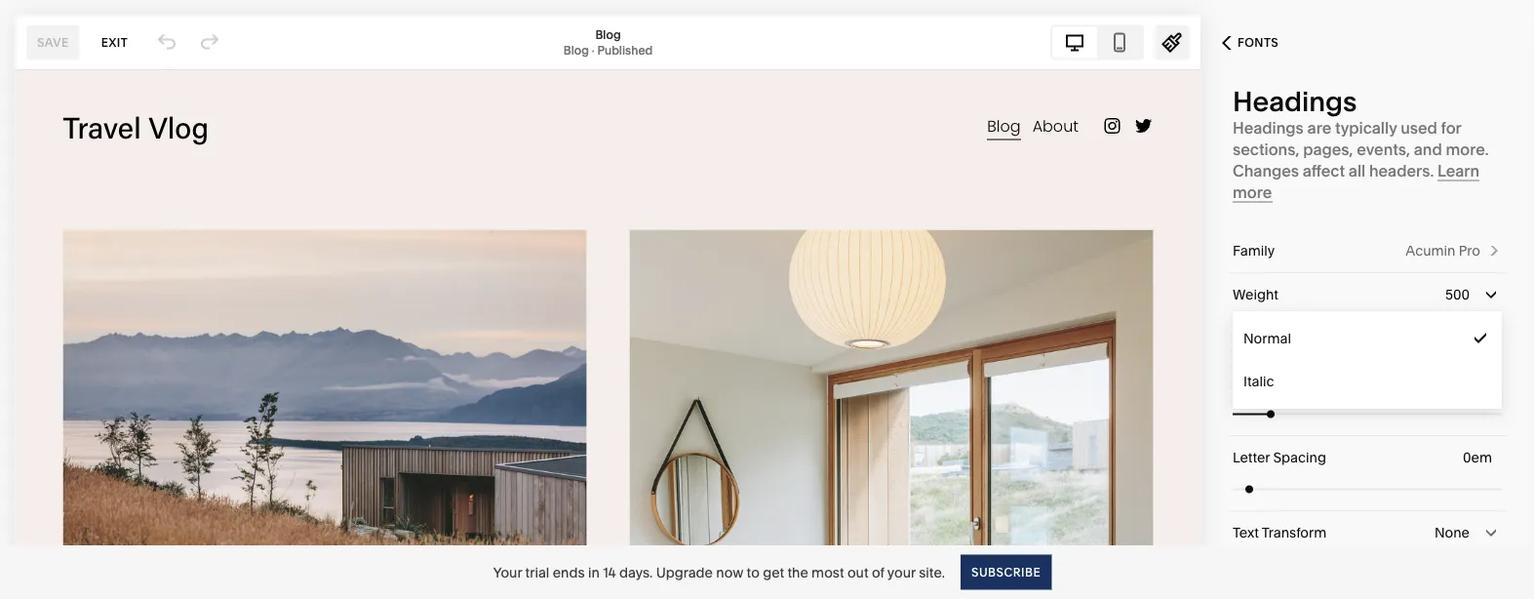Task type: describe. For each thing, give the bounding box(es) containing it.
line
[[1233, 374, 1261, 391]]

ends
[[553, 564, 585, 581]]

in
[[588, 564, 600, 581]]

letter spacing
[[1233, 449, 1327, 466]]

headings are typically used for sections, pages, events, and more. changes affect all headers.
[[1233, 118, 1490, 180]]

and
[[1415, 140, 1443, 159]]

14
[[603, 564, 616, 581]]

save button
[[26, 25, 80, 60]]

of
[[872, 564, 885, 581]]

all
[[1349, 161, 1366, 180]]

·
[[592, 43, 595, 57]]

style
[[1233, 330, 1265, 347]]

typically
[[1336, 118, 1398, 137]]

height
[[1264, 374, 1307, 391]]

italic
[[1244, 373, 1275, 390]]

letter
[[1233, 449, 1271, 466]]

trial
[[526, 564, 550, 581]]

sections,
[[1233, 140, 1300, 159]]

pro
[[1459, 242, 1481, 259]]

pages,
[[1304, 140, 1354, 159]]

save
[[37, 35, 69, 49]]

fonts button
[[1201, 21, 1301, 64]]

learn more link
[[1233, 161, 1480, 202]]

Line Height range field
[[1233, 393, 1503, 436]]

line height
[[1233, 374, 1307, 391]]

days.
[[619, 564, 653, 581]]

more.
[[1447, 140, 1490, 159]]



Task type: vqa. For each thing, say whether or not it's contained in the screenshot.
typically
yes



Task type: locate. For each thing, give the bounding box(es) containing it.
published
[[598, 43, 653, 57]]

normal
[[1244, 330, 1292, 347]]

most
[[812, 564, 845, 581]]

out
[[848, 564, 869, 581]]

site.
[[919, 564, 945, 581]]

learn more
[[1233, 161, 1480, 201]]

family
[[1233, 242, 1275, 259]]

events,
[[1357, 140, 1411, 159]]

1 horizontal spatial blog
[[596, 27, 621, 41]]

0 vertical spatial blog
[[596, 27, 621, 41]]

headers.
[[1370, 161, 1435, 180]]

exit
[[101, 35, 128, 49]]

the
[[788, 564, 809, 581]]

tab list
[[1053, 27, 1143, 58]]

headings inside headings are typically used for sections, pages, events, and more. changes affect all headers.
[[1233, 118, 1304, 137]]

1 vertical spatial blog
[[564, 43, 589, 57]]

spacing
[[1274, 449, 1327, 466]]

Letter Spacing text field
[[1464, 447, 1497, 468]]

Letter Spacing range field
[[1233, 468, 1503, 511]]

headings for headings
[[1233, 85, 1358, 118]]

2 headings from the top
[[1233, 118, 1304, 137]]

affect
[[1303, 161, 1346, 180]]

more
[[1233, 182, 1273, 201]]

headings for headings are typically used for sections, pages, events, and more. changes affect all headers.
[[1233, 118, 1304, 137]]

list box containing normal
[[1233, 317, 1503, 403]]

blog blog · published
[[564, 27, 653, 57]]

1 headings from the top
[[1233, 85, 1358, 118]]

style button
[[1233, 317, 1503, 360]]

upgrade
[[656, 564, 713, 581]]

your
[[493, 564, 522, 581]]

get
[[763, 564, 785, 581]]

exit button
[[90, 25, 139, 60]]

changes
[[1233, 161, 1300, 180]]

blog left ·
[[564, 43, 589, 57]]

used
[[1401, 118, 1438, 137]]

acumin pro
[[1406, 242, 1481, 259]]

fonts
[[1238, 36, 1279, 50]]

your
[[888, 564, 916, 581]]

are
[[1308, 118, 1332, 137]]

blog up published
[[596, 27, 621, 41]]

learn
[[1438, 161, 1480, 180]]

your trial ends in 14 days. upgrade now to get the most out of your site.
[[493, 564, 945, 581]]

acumin
[[1406, 242, 1456, 259]]

blog
[[596, 27, 621, 41], [564, 43, 589, 57]]

list box
[[1233, 317, 1503, 403]]

0 horizontal spatial blog
[[564, 43, 589, 57]]

for
[[1442, 118, 1462, 137]]

now
[[716, 564, 744, 581]]

headings
[[1233, 85, 1358, 118], [1233, 118, 1304, 137]]

to
[[747, 564, 760, 581]]



